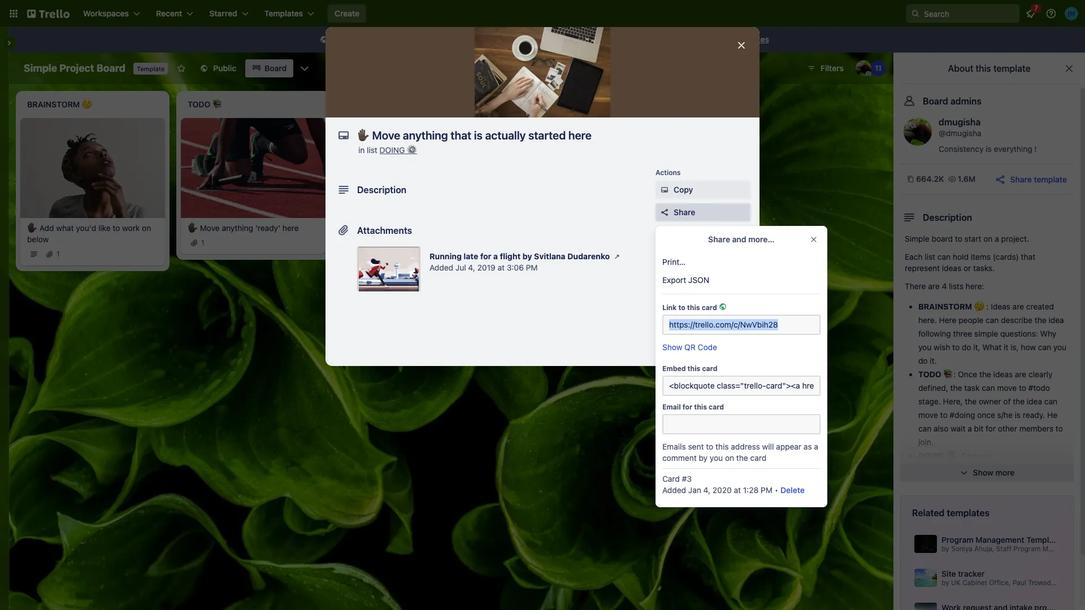 Task type: vqa. For each thing, say whether or not it's contained in the screenshot.
topmost '4,'
yes



Task type: locate. For each thing, give the bounding box(es) containing it.
1 horizontal spatial ⚙️
[[947, 451, 957, 461]]

0 horizontal spatial board
[[588, 34, 610, 44]]

0 horizontal spatial added
[[430, 263, 453, 272]]

what
[[56, 223, 74, 233]]

simple up the each on the top of the page
[[905, 234, 930, 244]]

for left anyone
[[422, 34, 433, 44]]

share down copy at the top of page
[[674, 207, 695, 217]]

program right staff
[[1014, 545, 1041, 553]]

board for board admins
[[923, 96, 948, 106]]

0 horizontal spatial project
[[59, 62, 94, 74]]

he
[[1047, 410, 1058, 420]]

program down related templates
[[942, 535, 974, 545]]

wish
[[934, 343, 950, 352]]

the up here,
[[950, 383, 962, 393]]

is right the s/he at bottom
[[1015, 410, 1021, 420]]

primary element
[[0, 0, 1085, 27]]

simple down back to home image
[[24, 62, 57, 74]]

1 horizontal spatial move
[[360, 223, 380, 233]]

card down will
[[750, 453, 767, 463]]

by
[[523, 252, 532, 261], [699, 453, 708, 463], [942, 545, 949, 553], [942, 579, 949, 587]]

move inside ✋🏿 move anything that is actually started here
[[360, 223, 380, 233]]

✋🏿 move anything 'ready' here
[[188, 223, 299, 233]]

4, right jan
[[703, 486, 710, 495]]

the down created
[[1035, 315, 1047, 325]]

a
[[357, 34, 362, 44], [995, 234, 999, 244], [493, 252, 498, 261], [968, 424, 972, 434], [814, 442, 818, 452]]

show for show qr code
[[662, 343, 682, 352]]

list for each
[[925, 252, 935, 262]]

board for simple
[[932, 234, 953, 244]]

you up 'it.'
[[918, 343, 932, 352]]

this left address
[[716, 442, 729, 452]]

idea
[[1049, 315, 1064, 325], [1027, 397, 1042, 406]]

started
[[348, 234, 374, 244]]

1 horizontal spatial 4,
[[703, 486, 710, 495]]

more for explore
[[711, 34, 730, 44]]

anything
[[222, 223, 253, 233], [382, 223, 414, 233]]

more right explore
[[711, 34, 730, 44]]

is left the actually
[[432, 223, 438, 233]]

more inside button
[[996, 468, 1015, 478]]

you inside emails sent to this address will appear as a comment by you on the card
[[710, 453, 723, 463]]

you up card #3 added jan 4, 2020 at 1:28 pm • delete
[[710, 453, 723, 463]]

join.
[[918, 437, 934, 447]]

0 horizontal spatial you
[[710, 453, 723, 463]]

list for in
[[367, 145, 377, 155]]

: left once
[[954, 370, 956, 379]]

doing right in
[[380, 145, 405, 155]]

0 vertical spatial description
[[357, 185, 407, 195]]

Board name text field
[[18, 59, 131, 77]]

to inside emails sent to this address will appear as a comment by you on the card
[[706, 442, 713, 452]]

0 vertical spatial simple
[[24, 62, 57, 74]]

added down the card
[[662, 486, 686, 495]]

0 horizontal spatial move
[[200, 223, 220, 233]]

2 ✋🏿 from the left
[[188, 223, 198, 233]]

2 vertical spatial share
[[708, 235, 730, 244]]

clearly
[[1029, 370, 1053, 379]]

this right email on the right bottom of the page
[[694, 403, 707, 411]]

🤔
[[974, 302, 984, 311]]

board admins
[[923, 96, 982, 106]]

to right like on the top of the page
[[113, 223, 120, 233]]

create up this
[[335, 8, 360, 18]]

1 move from the left
[[200, 223, 220, 233]]

@
[[1073, 545, 1079, 553]]

trowsdale,
[[1028, 579, 1063, 587]]

1 horizontal spatial added
[[662, 486, 686, 495]]

show qr code link
[[662, 342, 717, 353]]

templates inside explore more templates link
[[732, 34, 769, 44]]

1 horizontal spatial board
[[265, 63, 287, 73]]

template down !
[[1034, 174, 1067, 184]]

explore more templates
[[681, 34, 769, 44]]

1 anything from the left
[[222, 223, 253, 233]]

ongoing
[[961, 451, 992, 461]]

to up also at the bottom right
[[940, 410, 948, 420]]

you'd
[[76, 223, 96, 233]]

star or unstar board image
[[177, 64, 186, 73]]

that left the actually
[[416, 223, 430, 233]]

0 vertical spatial sm image
[[318, 34, 330, 46]]

staff
[[996, 545, 1012, 553]]

1 vertical spatial simple
[[905, 234, 930, 244]]

you down why at right bottom
[[1053, 343, 1067, 352]]

1 horizontal spatial pm
[[761, 486, 773, 495]]

the down task
[[965, 397, 977, 406]]

1 ✋🏿 from the left
[[27, 223, 37, 233]]

pm inside card #3 added jan 4, 2020 at 1:28 pm • delete
[[761, 486, 773, 495]]

show inside button
[[973, 468, 994, 478]]

1 horizontal spatial ✋🏿
[[188, 223, 198, 233]]

664.2k
[[916, 174, 944, 184]]

for right bit
[[986, 424, 996, 434]]

1 vertical spatial more
[[996, 468, 1015, 478]]

doing inside doing ⚙️ : ongoing done! 🙌🏽 : finished
[[918, 451, 945, 461]]

here inside ✋🏿 move anything that is actually started here
[[376, 234, 393, 244]]

template inside button
[[1034, 174, 1067, 184]]

✋🏿 for ✋🏿 move anything 'ready' here
[[188, 223, 198, 233]]

1 horizontal spatial list
[[925, 252, 935, 262]]

0 horizontal spatial show
[[662, 343, 682, 352]]

do left 'it.'
[[918, 356, 928, 366]]

0 horizontal spatial sm image
[[318, 34, 330, 46]]

simple inside 'text box'
[[24, 62, 57, 74]]

do left it,
[[962, 343, 971, 352]]

1 horizontal spatial sm image
[[659, 184, 670, 196]]

emails sent to this address will appear as a comment by you on the card
[[662, 442, 818, 463]]

list inside the each list can hold items (cards) that represent ideas or tasks.
[[925, 252, 935, 262]]

0 horizontal spatial share
[[674, 207, 695, 217]]

is inside : once the ideas are clearly defined, the task can move to #todo stage. here, the owner of the idea can move to #doing once s/he is ready. he can also wait a bit for other members to join.
[[1015, 410, 1021, 420]]

by inside emails sent to this address will appear as a comment by you on the card
[[699, 453, 708, 463]]

0 horizontal spatial simple
[[24, 62, 57, 74]]

project inside site tracker by uk cabinet office, paul trowsdale, project
[[1064, 579, 1085, 587]]

create right copy.
[[561, 34, 586, 44]]

0 horizontal spatial anything
[[222, 223, 253, 233]]

idea up why at right bottom
[[1049, 315, 1064, 325]]

board left 'from'
[[588, 34, 610, 44]]

Email for this card text field
[[662, 414, 821, 435]]

anything inside ✋🏿 move anything that is actually started here
[[382, 223, 414, 233]]

0 horizontal spatial list
[[367, 145, 377, 155]]

0 vertical spatial idea
[[1049, 315, 1064, 325]]

are
[[928, 281, 940, 291], [1013, 302, 1024, 311], [1015, 370, 1027, 379]]

on down address
[[725, 453, 734, 463]]

by down sent
[[699, 453, 708, 463]]

and
[[732, 235, 746, 244]]

1 vertical spatial share
[[674, 207, 695, 217]]

added down 'running' in the left top of the page
[[430, 263, 453, 272]]

this right the embed
[[688, 365, 701, 373]]

📚
[[943, 370, 954, 379]]

a left "public"
[[357, 34, 362, 44]]

0 horizontal spatial here
[[283, 223, 299, 233]]

0 vertical spatial ideas
[[942, 263, 962, 273]]

board
[[588, 34, 610, 44], [932, 234, 953, 244]]

0 vertical spatial doing
[[380, 145, 405, 155]]

share left and
[[708, 235, 730, 244]]

0 horizontal spatial template
[[137, 65, 165, 72]]

board link
[[245, 59, 294, 77]]

flight
[[500, 252, 521, 261]]

: once the ideas are clearly defined, the task can move to #todo stage. here, the owner of the idea can move to #doing once s/he is ready. he can also wait a bit for other members to join.
[[918, 370, 1063, 447]]

a left bit
[[968, 424, 972, 434]]

sm image
[[318, 34, 330, 46], [659, 184, 670, 196]]

•
[[775, 486, 778, 495]]

0 vertical spatial ⚙️
[[407, 145, 417, 155]]

1 vertical spatial that
[[1021, 252, 1036, 262]]

ideas down it
[[993, 370, 1013, 379]]

anything for that
[[382, 223, 414, 233]]

card down json
[[702, 304, 717, 312]]

1 horizontal spatial doing
[[918, 451, 945, 461]]

1 horizontal spatial more
[[996, 468, 1015, 478]]

1 vertical spatial sm image
[[659, 184, 670, 196]]

templates up soniya
[[947, 508, 990, 518]]

is right this
[[349, 34, 355, 44]]

0 vertical spatial show
[[662, 343, 682, 352]]

0 vertical spatial at
[[498, 263, 505, 272]]

: left finished
[[956, 465, 958, 474]]

from
[[612, 34, 630, 44]]

it
[[1004, 343, 1009, 352]]

sm image inside copy link
[[659, 184, 670, 196]]

here right 'ready' at the left of page
[[283, 223, 299, 233]]

represent
[[905, 263, 940, 273]]

0 horizontal spatial move
[[918, 410, 938, 420]]

2 horizontal spatial share
[[1010, 174, 1032, 184]]

0 vertical spatial board
[[588, 34, 610, 44]]

!
[[1035, 144, 1037, 154]]

0 horizontal spatial at
[[498, 263, 505, 272]]

public button
[[193, 59, 243, 77]]

1 vertical spatial ⚙️
[[947, 451, 957, 461]]

1 horizontal spatial description
[[923, 213, 972, 223]]

link to this card
[[662, 304, 717, 312]]

do
[[962, 343, 971, 352], [918, 356, 928, 366]]

running
[[430, 252, 462, 261]]

template left '@' in the bottom right of the page
[[1027, 535, 1061, 545]]

by inside site tracker by uk cabinet office, paul trowsdale, project
[[942, 579, 949, 587]]

jeremy miller (jeremymiller198) image
[[1065, 7, 1078, 20]]

copy
[[674, 185, 693, 194]]

show for show more
[[973, 468, 994, 478]]

back to home image
[[27, 5, 70, 23]]

1 vertical spatial template
[[1027, 535, 1061, 545]]

0 vertical spatial that
[[416, 223, 430, 233]]

to right wish
[[952, 343, 960, 352]]

emails
[[662, 442, 686, 452]]

board up hold
[[932, 234, 953, 244]]

move down stage.
[[918, 410, 938, 420]]

are up describe at the bottom right
[[1013, 302, 1024, 311]]

can left hold
[[938, 252, 951, 262]]

0 vertical spatial share
[[1010, 174, 1032, 184]]

0 horizontal spatial templates
[[732, 34, 769, 44]]

0 horizontal spatial board
[[97, 62, 125, 74]]

anything for 'ready'
[[222, 223, 253, 233]]

that inside ✋🏿 move anything that is actually started here
[[416, 223, 430, 233]]

2 move from the left
[[360, 223, 380, 233]]

1 horizontal spatial move
[[997, 383, 1017, 393]]

task
[[964, 383, 980, 393]]

doing up done!
[[918, 451, 945, 461]]

0 vertical spatial added
[[430, 263, 453, 272]]

None text field
[[352, 125, 725, 146]]

1 horizontal spatial do
[[962, 343, 971, 352]]

0 horizontal spatial more
[[711, 34, 730, 44]]

board for create
[[588, 34, 610, 44]]

for up 2019
[[480, 252, 491, 261]]

0 vertical spatial pm
[[526, 263, 538, 272]]

by inside program management template by soniya ahuja, staff program manager @ br
[[942, 545, 949, 553]]

1 vertical spatial list
[[925, 252, 935, 262]]

more
[[711, 34, 730, 44], [996, 468, 1015, 478]]

on right work
[[142, 223, 151, 233]]

doing ⚙️ : ongoing done! 🙌🏽 : finished
[[918, 451, 992, 474]]

work
[[122, 223, 140, 233]]

(cards)
[[993, 252, 1019, 262]]

template right 'from'
[[632, 34, 665, 44]]

following
[[918, 329, 951, 339]]

delete button
[[781, 485, 805, 496]]

in list doing ⚙️
[[358, 145, 417, 155]]

1 horizontal spatial anything
[[382, 223, 414, 233]]

create inside button
[[335, 8, 360, 18]]

on inside emails sent to this address will appear as a comment by you on the card
[[725, 453, 734, 463]]

1 vertical spatial board
[[932, 234, 953, 244]]

1 horizontal spatial here
[[376, 234, 393, 244]]

idea up ready.
[[1027, 397, 1042, 406]]

move
[[997, 383, 1017, 393], [918, 410, 938, 420]]

0 horizontal spatial 4,
[[468, 263, 475, 272]]

4, right jul
[[468, 263, 475, 272]]

1 horizontal spatial create
[[561, 34, 586, 44]]

to inside : ideas are created here. here people can describe the idea following three simple questions: why you wish to do it, what it is, how can you do it.
[[952, 343, 960, 352]]

1 vertical spatial ideas
[[993, 370, 1013, 379]]

1 horizontal spatial simple
[[905, 234, 930, 244]]

added jul 4, 2019 at 3:06 pm
[[430, 263, 538, 272]]

2 horizontal spatial ✋🏿
[[348, 223, 358, 233]]

1 vertical spatial do
[[918, 356, 928, 366]]

cabinet
[[963, 579, 987, 587]]

: inside : once the ideas are clearly defined, the task can move to #todo stage. here, the owner of the idea can move to #doing once s/he is ready. he can also wait a bit for other members to join.
[[954, 370, 956, 379]]

here right started
[[376, 234, 393, 244]]

✋🏿 inside ✋🏿 move anything that is actually started here
[[348, 223, 358, 233]]

1 horizontal spatial idea
[[1049, 315, 1064, 325]]

✋🏿 inside '✋🏿 add what you'd like to work on below'
[[27, 223, 37, 233]]

simple
[[974, 329, 998, 339]]

1 vertical spatial idea
[[1027, 397, 1042, 406]]

: right 🤔
[[987, 302, 989, 311]]

sm image down the actions
[[659, 184, 670, 196]]

1 horizontal spatial at
[[734, 486, 741, 495]]

list right in
[[367, 145, 377, 155]]

3 ✋🏿 from the left
[[348, 223, 358, 233]]

share template
[[1010, 174, 1067, 184]]

list up represent
[[925, 252, 935, 262]]

sm image left this
[[318, 34, 330, 46]]

0 horizontal spatial ideas
[[942, 263, 962, 273]]

more for show
[[996, 468, 1015, 478]]

a right as
[[814, 442, 818, 452]]

1 vertical spatial create
[[561, 34, 586, 44]]

at left 1:28
[[734, 486, 741, 495]]

for right email on the right bottom of the page
[[683, 403, 692, 411]]

0 horizontal spatial description
[[357, 185, 407, 195]]

move for ✋🏿 move anything 'ready' here
[[200, 223, 220, 233]]

share down the everything
[[1010, 174, 1032, 184]]

7 notifications image
[[1024, 7, 1038, 20]]

trello inspiration (inspiringtaco) image
[[870, 60, 886, 76]]

0 horizontal spatial ✋🏿
[[27, 223, 37, 233]]

0 vertical spatial templates
[[732, 34, 769, 44]]

can up he
[[1044, 397, 1058, 406]]

by left uk
[[942, 579, 949, 587]]

1 horizontal spatial ideas
[[993, 370, 1013, 379]]

to right sent
[[706, 442, 713, 452]]

for inside : once the ideas are clearly defined, the task can move to #todo stage. here, the owner of the idea can move to #doing once s/he is ready. he can also wait a bit for other members to join.
[[986, 424, 996, 434]]

the inside : ideas are created here. here people can describe the idea following three simple questions: why you wish to do it, what it is, how can you do it.
[[1035, 315, 1047, 325]]

idea inside : ideas are created here. here people can describe the idea following three simple questions: why you wish to do it, what it is, how can you do it.
[[1049, 315, 1064, 325]]

0 vertical spatial do
[[962, 343, 971, 352]]

manager
[[1043, 545, 1071, 553]]

1 vertical spatial here
[[376, 234, 393, 244]]

Search field
[[920, 5, 1019, 22]]

0 vertical spatial project
[[59, 62, 94, 74]]

1 vertical spatial added
[[662, 486, 686, 495]]

link
[[662, 304, 677, 312]]

share
[[1010, 174, 1032, 184], [674, 207, 695, 217], [708, 235, 730, 244]]

more right finished
[[996, 468, 1015, 478]]

1 horizontal spatial templates
[[947, 508, 990, 518]]

about this template
[[948, 63, 1031, 73]]

move
[[200, 223, 220, 233], [360, 223, 380, 233]]

a up 2019
[[493, 252, 498, 261]]

are left 4 on the right top
[[928, 281, 940, 291]]

0 horizontal spatial doing
[[380, 145, 405, 155]]

0 horizontal spatial that
[[416, 223, 430, 233]]

template
[[137, 65, 165, 72], [1027, 535, 1061, 545]]

at left 3:06
[[498, 263, 505, 272]]

1 horizontal spatial show
[[973, 468, 994, 478]]

move up of
[[997, 383, 1017, 393]]

#doing
[[950, 410, 975, 420]]

2019
[[477, 263, 496, 272]]

1 vertical spatial doing
[[918, 451, 945, 461]]

board inside 'text box'
[[97, 62, 125, 74]]

each list can hold items (cards) that represent ideas or tasks.
[[905, 252, 1036, 273]]

✋🏿 for ✋🏿 add what you'd like to work on below
[[27, 223, 37, 233]]

1 vertical spatial pm
[[761, 486, 773, 495]]

sm image
[[612, 251, 623, 262]]

template right "public"
[[388, 34, 420, 44]]

0 vertical spatial more
[[711, 34, 730, 44]]

2 vertical spatial are
[[1015, 370, 1027, 379]]

on
[[463, 34, 472, 44], [142, 223, 151, 233], [984, 234, 993, 244], [725, 453, 734, 463]]

print…
[[662, 257, 686, 267]]

bit
[[974, 424, 984, 434]]

create for create board from template
[[561, 34, 586, 44]]

code
[[698, 343, 717, 352]]

ideas inside : once the ideas are clearly defined, the task can move to #todo stage. here, the owner of the idea can move to #doing once s/he is ready. he can also wait a bit for other members to join.
[[993, 370, 1013, 379]]

open information menu image
[[1046, 8, 1057, 19]]

pm
[[526, 263, 538, 272], [761, 486, 773, 495]]

stage.
[[918, 397, 941, 406]]

brainstorm 🤔
[[918, 302, 984, 311]]

simple project board
[[24, 62, 125, 74]]

0 horizontal spatial idea
[[1027, 397, 1042, 406]]

pm right 3:06
[[526, 263, 538, 272]]

1 vertical spatial are
[[1013, 302, 1024, 311]]

paul
[[1013, 579, 1026, 587]]

each
[[905, 252, 923, 262]]

@dmugisha
[[939, 128, 982, 138]]

0 vertical spatial list
[[367, 145, 377, 155]]

Embed this card text field
[[662, 376, 821, 396]]

by up 3:06
[[523, 252, 532, 261]]

members
[[1019, 424, 1054, 434]]

project.
[[1001, 234, 1029, 244]]

1 vertical spatial 4,
[[703, 486, 710, 495]]

to inside '✋🏿 add what you'd like to work on below'
[[113, 223, 120, 233]]

the right once
[[980, 370, 991, 379]]

add
[[39, 223, 54, 233]]

description for related templates
[[923, 213, 972, 223]]

2 anything from the left
[[382, 223, 414, 233]]

0 vertical spatial create
[[335, 8, 360, 18]]

sm image for copy
[[659, 184, 670, 196]]

description up 'simple board to start on a project.'
[[923, 213, 972, 223]]



Task type: describe. For each thing, give the bounding box(es) containing it.
0 horizontal spatial program
[[942, 535, 974, 545]]

template inside program management template by soniya ahuja, staff program manager @ br
[[1027, 535, 1061, 545]]

0 vertical spatial template
[[137, 65, 165, 72]]

card inside emails sent to this address will appear as a comment by you on the card
[[750, 453, 767, 463]]

export json
[[662, 275, 709, 285]]

print… link
[[656, 253, 827, 271]]

consistency is everything !
[[939, 144, 1037, 154]]

todo 📚
[[918, 370, 954, 379]]

email
[[662, 403, 681, 411]]

below
[[27, 234, 49, 244]]

ideas
[[991, 302, 1011, 311]]

more…
[[748, 235, 775, 244]]

: left ongoing
[[957, 451, 959, 461]]

dmugisha link
[[939, 117, 981, 127]]

1 horizontal spatial you
[[918, 343, 932, 352]]

template right about
[[994, 63, 1031, 73]]

card
[[662, 474, 680, 484]]

the left internet
[[474, 34, 486, 44]]

ideas inside the each list can hold items (cards) that represent ideas or tasks.
[[942, 263, 962, 273]]

dmugisha @dmugisha
[[939, 117, 982, 138]]

people
[[959, 315, 984, 325]]

late
[[464, 252, 478, 261]]

there are 4 lists here:
[[905, 281, 984, 291]]

✋🏿 for ✋🏿 move anything that is actually started here
[[348, 223, 358, 233]]

to left the '#todo' in the bottom of the page
[[1019, 383, 1026, 393]]

to right link
[[679, 304, 685, 312]]

the inside emails sent to this address will appear as a comment by you on the card
[[736, 453, 748, 463]]

1.6m
[[958, 174, 976, 184]]

finished
[[961, 465, 991, 474]]

a inside : once the ideas are clearly defined, the task can move to #todo stage. here, the owner of the idea can move to #doing once s/he is ready. he can also wait a bit for other members to join.
[[968, 424, 972, 434]]

related
[[912, 508, 945, 518]]

🙌🏽
[[946, 465, 956, 474]]

on right start
[[984, 234, 993, 244]]

json
[[688, 275, 709, 285]]

of
[[1003, 397, 1011, 406]]

there
[[905, 281, 926, 291]]

it.
[[930, 356, 937, 366]]

simple for simple project board
[[24, 62, 57, 74]]

embed this card
[[662, 365, 718, 373]]

share and more…
[[708, 235, 775, 244]]

✋🏿 move anything that is actually started here
[[348, 223, 469, 244]]

1 down started
[[362, 250, 365, 258]]

1 down ✋🏿 move anything 'ready' here
[[201, 238, 204, 247]]

share for share template
[[1010, 174, 1032, 184]]

questions:
[[1000, 329, 1038, 339]]

can inside the each list can hold items (cards) that represent ideas or tasks.
[[938, 252, 951, 262]]

dudarenko
[[567, 252, 610, 261]]

done!
[[918, 465, 944, 474]]

can up owner
[[982, 383, 995, 393]]

the right of
[[1013, 397, 1025, 406]]

on inside '✋🏿 add what you'd like to work on below'
[[142, 223, 151, 233]]

Link to this card text field
[[662, 315, 821, 335]]

soniya
[[951, 545, 973, 553]]

1:28
[[743, 486, 759, 495]]

1 vertical spatial templates
[[947, 508, 990, 518]]

3:06
[[507, 263, 524, 272]]

filters button
[[804, 59, 847, 77]]

ready.
[[1023, 410, 1045, 420]]

management
[[976, 535, 1025, 545]]

1 vertical spatial move
[[918, 410, 938, 420]]

0 vertical spatial 4,
[[468, 263, 475, 272]]

can down why at right bottom
[[1038, 343, 1051, 352]]

description for actions
[[357, 185, 407, 195]]

owner
[[979, 397, 1001, 406]]

share template button
[[995, 174, 1067, 185]]

lists
[[949, 281, 964, 291]]

added inside card #3 added jan 4, 2020 at 1:28 pm • delete
[[662, 486, 686, 495]]

create board from template link
[[554, 31, 672, 49]]

is,
[[1011, 343, 1019, 352]]

dmugisha (dmugisha) image
[[856, 60, 872, 76]]

'ready'
[[255, 223, 280, 233]]

share for share and more…
[[708, 235, 730, 244]]

public
[[364, 34, 386, 44]]

tasks.
[[973, 263, 995, 273]]

dmugisha
[[939, 117, 981, 127]]

this right link
[[687, 304, 700, 312]]

board for board
[[265, 63, 287, 73]]

this inside emails sent to this address will appear as a comment by you on the card
[[716, 442, 729, 452]]

✋🏿 add what you'd like to work on below link
[[27, 223, 158, 245]]

is left the everything
[[986, 144, 992, 154]]

is inside ✋🏿 move anything that is actually started here
[[432, 223, 438, 233]]

anyone
[[435, 34, 461, 44]]

project inside 'text box'
[[59, 62, 94, 74]]

0 vertical spatial here
[[283, 223, 299, 233]]

explore
[[681, 34, 709, 44]]

: inside : ideas are created here. here people can describe the idea following three simple questions: why you wish to do it, what it is, how can you do it.
[[987, 302, 989, 311]]

site tracker by uk cabinet office, paul trowsdale, project
[[942, 569, 1085, 587]]

are inside : once the ideas are clearly defined, the task can move to #todo stage. here, the owner of the idea can move to #doing once s/he is ready. he can also wait a bit for other members to join.
[[1015, 370, 1027, 379]]

a inside emails sent to this address will appear as a comment by you on the card
[[814, 442, 818, 452]]

internet
[[488, 34, 517, 44]]

simple board to start on a project.
[[905, 234, 1029, 244]]

once
[[958, 370, 977, 379]]

create board from template
[[561, 34, 665, 44]]

to left start
[[955, 234, 962, 244]]

close popover image
[[809, 235, 818, 244]]

can up join.
[[918, 424, 932, 434]]

card up email for this card text field
[[709, 403, 724, 411]]

: ideas are created here. here people can describe the idea following three simple questions: why you wish to do it, what it is, how can you do it.
[[918, 302, 1067, 366]]

to down he
[[1056, 424, 1063, 434]]

export
[[662, 275, 686, 285]]

jan
[[688, 486, 701, 495]]

0 horizontal spatial do
[[918, 356, 928, 366]]

2 horizontal spatial you
[[1053, 343, 1067, 352]]

or
[[964, 263, 971, 273]]

a left project. on the top right
[[995, 234, 999, 244]]

create for create
[[335, 8, 360, 18]]

this is a public template for anyone on the internet to copy.
[[332, 34, 548, 44]]

0 vertical spatial are
[[928, 281, 940, 291]]

defined,
[[918, 383, 948, 393]]

actions
[[656, 168, 681, 177]]

customize views image
[[299, 63, 310, 74]]

will
[[762, 442, 774, 452]]

4, inside card #3 added jan 4, 2020 at 1:28 pm • delete
[[703, 486, 710, 495]]

⚙️ inside doing ⚙️ : ongoing done! 🙌🏽 : finished
[[947, 451, 957, 461]]

created
[[1026, 302, 1054, 311]]

idea inside : once the ideas are clearly defined, the task can move to #todo stage. here, the owner of the idea can move to #doing once s/he is ready. he can also wait a bit for other members to join.
[[1027, 397, 1042, 406]]

this right about
[[976, 63, 991, 73]]

#3
[[682, 474, 692, 484]]

1 horizontal spatial program
[[1014, 545, 1041, 553]]

1 down 'what' at the top left of the page
[[57, 250, 60, 258]]

in
[[358, 145, 365, 155]]

that inside the each list can hold items (cards) that represent ideas or tasks.
[[1021, 252, 1036, 262]]

program management template by soniya ahuja, staff program manager @ br
[[942, 535, 1085, 553]]

to left copy.
[[519, 34, 526, 44]]

copy link
[[656, 181, 751, 199]]

actually
[[441, 223, 469, 233]]

sm image for this is a public template for anyone on the internet to copy.
[[318, 34, 330, 46]]

1 right 'flight'
[[522, 250, 525, 258]]

tracker
[[958, 569, 985, 579]]

related templates
[[912, 508, 990, 518]]

at inside card #3 added jan 4, 2020 at 1:28 pm • delete
[[734, 486, 741, 495]]

simple for simple board to start on a project.
[[905, 234, 930, 244]]

share for share
[[674, 207, 695, 217]]

public
[[213, 63, 236, 73]]

0 horizontal spatial pm
[[526, 263, 538, 272]]

search image
[[911, 9, 920, 18]]

attachments
[[357, 226, 412, 236]]

consistency
[[939, 144, 984, 154]]

card down the code
[[702, 365, 718, 373]]

are inside : ideas are created here. here people can describe the idea following three simple questions: why you wish to do it, what it is, how can you do it.
[[1013, 302, 1024, 311]]

here,
[[943, 397, 963, 406]]

can up simple
[[986, 315, 999, 325]]

email for this card
[[662, 403, 724, 411]]

appear
[[776, 442, 802, 452]]

doing ⚙️ link
[[380, 145, 417, 155]]

uk
[[951, 579, 961, 587]]

other
[[998, 424, 1017, 434]]

move for ✋🏿 move anything that is actually started here
[[360, 223, 380, 233]]

✋🏿 add what you'd like to work on below
[[27, 223, 151, 244]]

0 vertical spatial move
[[997, 383, 1017, 393]]

0 horizontal spatial ⚙️
[[407, 145, 417, 155]]

dmugisha (dmugisha) image
[[904, 118, 932, 146]]

delete
[[781, 486, 805, 495]]

✋🏿 move anything 'ready' here link
[[188, 223, 319, 234]]

on right anyone
[[463, 34, 472, 44]]



